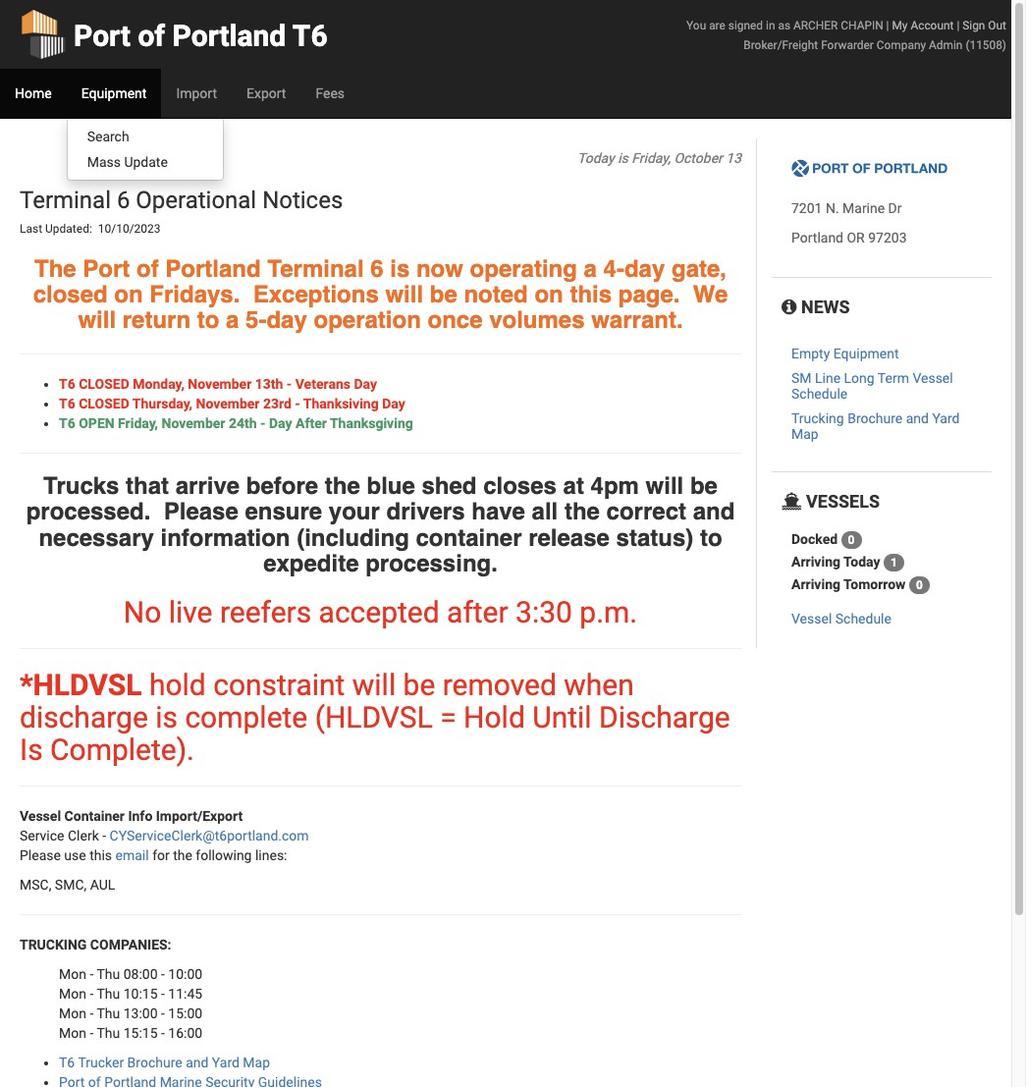 Task type: describe. For each thing, give the bounding box(es) containing it.
home button
[[0, 69, 66, 118]]

port inside the port of portland terminal 6 is now operating a 4-day gate, closed on
[[83, 255, 130, 282]]

fees button
[[301, 69, 360, 118]]

closed
[[33, 281, 108, 308]]

out
[[988, 19, 1007, 32]]

vessel inside empty equipment sm line long term vessel schedule trucking brochure and yard map
[[913, 371, 953, 386]]

1 thu from the top
[[97, 967, 120, 982]]

export
[[247, 85, 286, 101]]

use
[[64, 848, 86, 864]]

cyserviceclerk@t6portland.com
[[110, 828, 309, 844]]

mass
[[87, 154, 121, 170]]

trucking brochure and yard map link
[[792, 411, 960, 442]]

my
[[892, 19, 908, 32]]

october
[[674, 150, 723, 166]]

1 arriving from the top
[[792, 554, 841, 569]]

processing.
[[366, 550, 498, 577]]

veterans
[[295, 376, 351, 392]]

7201
[[792, 201, 823, 216]]

hold constraint will be removed when discharge is complete (hldvsl = hold until discharge is complete).
[[20, 668, 730, 767]]

a inside .  exceptions will be noted on this page.  we will return to a 5-day operation once volumes warrant.
[[226, 307, 239, 334]]

company
[[877, 38, 926, 52]]

2 mon from the top
[[59, 986, 86, 1002]]

4-
[[604, 255, 625, 282]]

vessels
[[802, 491, 880, 512]]

t6 up trucks
[[59, 396, 75, 411]]

empty
[[792, 346, 830, 362]]

ensure
[[245, 498, 322, 526]]

info
[[128, 809, 153, 824]]

1 closed from the top
[[79, 376, 129, 392]]

day inside the port of portland terminal 6 is now operating a 4-day gate, closed on
[[625, 255, 665, 282]]

equipment inside empty equipment sm line long term vessel schedule trucking brochure and yard map
[[834, 346, 899, 362]]

t6 down closed
[[59, 376, 75, 392]]

portland or 97203
[[792, 230, 907, 246]]

.  exceptions will be noted on this page.  we will return to a 5-day operation once volumes warrant.
[[78, 281, 728, 334]]

as
[[778, 19, 791, 32]]

return
[[123, 307, 191, 334]]

vessel for vessel container info import/export service clerk - cyserviceclerk@t6portland.com please use this email for the following lines:
[[20, 809, 61, 824]]

in
[[766, 19, 775, 32]]

1 horizontal spatial friday,
[[632, 150, 671, 166]]

you
[[687, 19, 706, 32]]

when
[[564, 668, 634, 703]]

email link
[[115, 848, 149, 864]]

1 mon from the top
[[59, 967, 86, 982]]

clerk
[[68, 828, 99, 844]]

email
[[115, 848, 149, 864]]

search
[[87, 129, 129, 144]]

3 thu from the top
[[97, 1006, 120, 1022]]

smc,
[[55, 877, 87, 893]]

schedule inside empty equipment sm line long term vessel schedule trucking brochure and yard map
[[792, 386, 848, 402]]

6 inside terminal 6 operational notices last updated:  10/10/2023
[[117, 187, 130, 214]]

24th
[[229, 415, 257, 431]]

vessel schedule link
[[792, 611, 892, 626]]

thanksgiving
[[330, 415, 413, 431]]

fridays
[[150, 281, 233, 308]]

08:00
[[123, 967, 158, 982]]

warrant.
[[591, 307, 683, 334]]

sign
[[963, 19, 986, 32]]

volumes
[[489, 307, 585, 334]]

open
[[79, 415, 115, 431]]

of inside port of portland t6 link
[[138, 19, 165, 53]]

1
[[891, 556, 898, 570]]

necessary
[[39, 524, 154, 552]]

dr
[[888, 201, 902, 216]]

we
[[693, 281, 728, 308]]

vessel container info import/export service clerk - cyserviceclerk@t6portland.com please use this email for the following lines:
[[20, 809, 309, 864]]

you are signed in as archer chapin | my account | sign out broker/freight forwarder company admin (11508)
[[687, 19, 1007, 52]]

port of portland t6 link
[[20, 0, 328, 69]]

port of portland t6
[[74, 19, 328, 53]]

import
[[176, 85, 217, 101]]

please inside trucks that arrive before the blue shed closes at 4pm will be processed.  please ensure your drivers have all the correct and necessary information (including container release status) to expedite processing.
[[164, 498, 238, 526]]

- up "trucker"
[[90, 1026, 94, 1041]]

0 vertical spatial november
[[188, 376, 252, 392]]

cyserviceclerk@t6portland.com link
[[110, 828, 309, 844]]

shed
[[422, 472, 477, 500]]

4 thu from the top
[[97, 1026, 120, 1041]]

today is friday, october 13
[[577, 150, 742, 166]]

information
[[161, 524, 290, 552]]

2 | from the left
[[957, 19, 960, 32]]

hold
[[464, 701, 525, 735]]

broker/freight
[[744, 38, 818, 52]]

to inside trucks that arrive before the blue shed closes at 4pm will be processed.  please ensure your drivers have all the correct and necessary information (including container release status) to expedite processing.
[[700, 524, 722, 552]]

my account link
[[892, 19, 954, 32]]

3:30
[[516, 596, 572, 630]]

companies:
[[90, 937, 171, 953]]

admin
[[929, 38, 963, 52]]

map inside empty equipment sm line long term vessel schedule trucking brochure and yard map
[[792, 426, 819, 442]]

sm line long term vessel schedule link
[[792, 371, 953, 402]]

0 vertical spatial day
[[354, 376, 377, 392]]

equipment button
[[66, 69, 161, 118]]

is inside hold constraint will be removed when discharge is complete (hldvsl = hold until discharge is complete).
[[155, 701, 178, 735]]

after
[[296, 415, 327, 431]]

empty equipment sm line long term vessel schedule trucking brochure and yard map
[[792, 346, 960, 442]]

1 vertical spatial schedule
[[836, 611, 892, 626]]

once
[[428, 307, 483, 334]]

tomorrow
[[844, 576, 906, 592]]

0 vertical spatial 0
[[848, 533, 855, 547]]

trucks
[[43, 472, 119, 500]]

t6 left "trucker"
[[59, 1055, 75, 1071]]

thanksiving
[[303, 396, 379, 411]]

are
[[709, 19, 726, 32]]

15:00
[[168, 1006, 202, 1022]]

p.m.
[[580, 596, 638, 630]]

have
[[472, 498, 525, 526]]

=
[[440, 701, 456, 735]]

will inside hold constraint will be removed when discharge is complete (hldvsl = hold until discharge is complete).
[[352, 668, 396, 703]]

terminal inside terminal 6 operational notices last updated:  10/10/2023
[[20, 187, 111, 214]]

correct
[[607, 498, 687, 526]]

exceptions
[[253, 281, 379, 308]]

3 mon from the top
[[59, 1006, 86, 1022]]

- left 11:45
[[161, 986, 165, 1002]]

2 horizontal spatial the
[[565, 498, 600, 526]]

be inside .  exceptions will be noted on this page.  we will return to a 5-day operation once volumes warrant.
[[430, 281, 457, 308]]

your
[[329, 498, 380, 526]]

or
[[847, 230, 865, 246]]

- left the 13:00
[[90, 1006, 94, 1022]]

4 mon from the top
[[59, 1026, 86, 1041]]

lines:
[[255, 848, 287, 864]]

hold
[[149, 668, 206, 703]]

be inside hold constraint will be removed when discharge is complete (hldvsl = hold until discharge is complete).
[[403, 668, 435, 703]]

2 closed from the top
[[79, 396, 129, 411]]

equipment inside dropdown button
[[81, 85, 147, 101]]

will left once
[[385, 281, 423, 308]]

to inside .  exceptions will be noted on this page.  we will return to a 5-day operation once volumes warrant.
[[197, 307, 219, 334]]

a inside the port of portland terminal 6 is now operating a 4-day gate, closed on
[[584, 255, 597, 282]]

1 vertical spatial 0
[[916, 578, 923, 592]]

0 vertical spatial portland
[[172, 19, 286, 53]]



Task type: locate. For each thing, give the bounding box(es) containing it.
vessel schedule
[[792, 611, 892, 626]]

terminal up last
[[20, 187, 111, 214]]

day up thanksiving
[[354, 376, 377, 392]]

t6 up fees
[[293, 19, 328, 53]]

the port of portland terminal 6 is now operating a 4-day gate, closed on
[[33, 255, 727, 308]]

1 horizontal spatial terminal
[[267, 255, 364, 282]]

1 horizontal spatial map
[[792, 426, 819, 442]]

0 vertical spatial 6
[[117, 187, 130, 214]]

friday, left october
[[632, 150, 671, 166]]

1 horizontal spatial 0
[[916, 578, 923, 592]]

and right the correct
[[693, 498, 735, 526]]

mon - thu 08:00 - 10:00 mon - thu 10:15 - 11:45 mon - thu 13:00 - 15:00 mon - thu 15:15 - 16:00
[[59, 967, 202, 1041]]

0 vertical spatial to
[[197, 307, 219, 334]]

- right '23rd'
[[295, 396, 300, 411]]

- inside vessel container info import/export service clerk - cyserviceclerk@t6portland.com please use this email for the following lines:
[[102, 828, 106, 844]]

portland
[[172, 19, 286, 53], [792, 230, 844, 246], [165, 255, 261, 282]]

10:15
[[123, 986, 158, 1002]]

to right status) at the right of page
[[700, 524, 722, 552]]

vessel inside vessel container info import/export service clerk - cyserviceclerk@t6portland.com please use this email for the following lines:
[[20, 809, 61, 824]]

0 horizontal spatial a
[[226, 307, 239, 334]]

2 horizontal spatial is
[[618, 150, 628, 166]]

2 horizontal spatial vessel
[[913, 371, 953, 386]]

sm
[[792, 371, 812, 386]]

1 horizontal spatial is
[[390, 255, 410, 282]]

0 horizontal spatial please
[[20, 848, 61, 864]]

1 vertical spatial day
[[267, 307, 307, 334]]

13
[[726, 150, 742, 166]]

trucks that arrive before the blue shed closes at 4pm will be processed.  please ensure your drivers have all the correct and necessary information (including container release status) to expedite processing.
[[26, 472, 735, 577]]

will inside trucks that arrive before the blue shed closes at 4pm will be processed.  please ensure your drivers have all the correct and necessary information (including container release status) to expedite processing.
[[646, 472, 684, 500]]

msc, smc, aul
[[20, 877, 115, 893]]

1 vertical spatial is
[[390, 255, 410, 282]]

1 horizontal spatial please
[[164, 498, 238, 526]]

0 horizontal spatial the
[[173, 848, 192, 864]]

of up equipment dropdown button
[[138, 19, 165, 53]]

0 horizontal spatial on
[[114, 281, 143, 308]]

equipment up long
[[834, 346, 899, 362]]

1 horizontal spatial 6
[[371, 255, 384, 282]]

1 vertical spatial 6
[[371, 255, 384, 282]]

4pm
[[591, 472, 639, 500]]

1 vertical spatial a
[[226, 307, 239, 334]]

terminal down notices
[[267, 255, 364, 282]]

1 horizontal spatial to
[[700, 524, 722, 552]]

0 vertical spatial a
[[584, 255, 597, 282]]

0 vertical spatial this
[[570, 281, 612, 308]]

1 vertical spatial portland
[[792, 230, 844, 246]]

0 vertical spatial today
[[577, 150, 615, 166]]

1 horizontal spatial a
[[584, 255, 597, 282]]

1 vertical spatial friday,
[[118, 415, 158, 431]]

1 vertical spatial be
[[690, 472, 718, 500]]

a left the "4-"
[[584, 255, 597, 282]]

portland down 7201
[[792, 230, 844, 246]]

2 vertical spatial be
[[403, 668, 435, 703]]

before
[[246, 472, 318, 500]]

no
[[124, 596, 161, 630]]

1 vertical spatial vessel
[[792, 611, 832, 626]]

1 | from the left
[[886, 19, 889, 32]]

0 horizontal spatial to
[[197, 307, 219, 334]]

0 horizontal spatial map
[[243, 1055, 270, 1071]]

0 vertical spatial be
[[430, 281, 457, 308]]

be left noted
[[430, 281, 457, 308]]

1 horizontal spatial day
[[625, 255, 665, 282]]

thu left the 13:00
[[97, 1006, 120, 1022]]

0 vertical spatial friday,
[[632, 150, 671, 166]]

- left 16:00
[[161, 1026, 165, 1041]]

6 up the operation
[[371, 255, 384, 282]]

- right clerk
[[102, 828, 106, 844]]

0 horizontal spatial 6
[[117, 187, 130, 214]]

2 thu from the top
[[97, 986, 120, 1002]]

1 vertical spatial and
[[693, 498, 735, 526]]

0 right docked
[[848, 533, 855, 547]]

1 vertical spatial terminal
[[267, 255, 364, 282]]

0 vertical spatial port
[[74, 19, 131, 53]]

is left october
[[618, 150, 628, 166]]

long
[[844, 371, 875, 386]]

brochure down the sm line long term vessel schedule link
[[848, 411, 903, 427]]

day down '23rd'
[[269, 415, 292, 431]]

- left 10:00
[[161, 967, 165, 982]]

1 horizontal spatial brochure
[[848, 411, 903, 427]]

noted
[[464, 281, 528, 308]]

portland down terminal 6 operational notices last updated:  10/10/2023
[[165, 255, 261, 282]]

info circle image
[[782, 299, 797, 317]]

2 horizontal spatial and
[[906, 411, 929, 427]]

1 horizontal spatial the
[[325, 472, 360, 500]]

0 horizontal spatial yard
[[212, 1055, 240, 1071]]

discharge
[[20, 701, 148, 735]]

0 horizontal spatial this
[[90, 848, 112, 864]]

today inside the docked 0 arriving today 1 arriving tomorrow 0
[[844, 554, 881, 569]]

until
[[533, 701, 592, 735]]

arriving up vessel schedule link in the bottom of the page
[[792, 576, 841, 592]]

day
[[625, 255, 665, 282], [267, 307, 307, 334]]

vessel down the docked 0 arriving today 1 arriving tomorrow 0
[[792, 611, 832, 626]]

0 right 'tomorrow'
[[916, 578, 923, 592]]

will down accepted
[[352, 668, 396, 703]]

97203
[[868, 230, 907, 246]]

1 horizontal spatial day
[[354, 376, 377, 392]]

0 horizontal spatial terminal
[[20, 187, 111, 214]]

10/10/2023
[[98, 222, 161, 236]]

day inside .  exceptions will be noted on this page.  we will return to a 5-day operation once volumes warrant.
[[267, 307, 307, 334]]

1 on from the left
[[114, 281, 143, 308]]

trucking
[[792, 411, 844, 427]]

of down 10/10/2023
[[137, 255, 159, 282]]

2 vertical spatial november
[[162, 415, 225, 431]]

this right noted
[[570, 281, 612, 308]]

arriving down docked
[[792, 554, 841, 569]]

and down 16:00
[[186, 1055, 209, 1071]]

a left 5-
[[226, 307, 239, 334]]

the
[[325, 472, 360, 500], [565, 498, 600, 526], [173, 848, 192, 864]]

0 vertical spatial brochure
[[848, 411, 903, 427]]

search link
[[67, 124, 223, 149]]

15:15
[[123, 1026, 158, 1041]]

1 vertical spatial day
[[382, 396, 405, 411]]

1 vertical spatial to
[[700, 524, 722, 552]]

brochure inside empty equipment sm line long term vessel schedule trucking brochure and yard map
[[848, 411, 903, 427]]

is left now
[[390, 255, 410, 282]]

1 horizontal spatial this
[[570, 281, 612, 308]]

is left complete
[[155, 701, 178, 735]]

brochure down 15:15
[[127, 1055, 182, 1071]]

for
[[152, 848, 170, 864]]

on right closed
[[114, 281, 143, 308]]

on inside the port of portland terminal 6 is now operating a 4-day gate, closed on
[[114, 281, 143, 308]]

vessel right term
[[913, 371, 953, 386]]

thu
[[97, 967, 120, 982], [97, 986, 120, 1002], [97, 1006, 120, 1022], [97, 1026, 120, 1041]]

1 vertical spatial please
[[20, 848, 61, 864]]

on inside .  exceptions will be noted on this page.  we will return to a 5-day operation once volumes warrant.
[[535, 281, 564, 308]]

1 horizontal spatial |
[[957, 19, 960, 32]]

- down trucking companies:
[[90, 967, 94, 982]]

thu left 10:15
[[97, 986, 120, 1002]]

1 horizontal spatial vessel
[[792, 611, 832, 626]]

will
[[385, 281, 423, 308], [78, 307, 116, 334], [646, 472, 684, 500], [352, 668, 396, 703]]

will left the 'return'
[[78, 307, 116, 334]]

please inside vessel container info import/export service clerk - cyserviceclerk@t6portland.com please use this email for the following lines:
[[20, 848, 61, 864]]

1 horizontal spatial and
[[693, 498, 735, 526]]

2 vertical spatial vessel
[[20, 809, 61, 824]]

portland inside the port of portland terminal 6 is now operating a 4-day gate, closed on
[[165, 255, 261, 282]]

be inside trucks that arrive before the blue shed closes at 4pm will be processed.  please ensure your drivers have all the correct and necessary information (including container release status) to expedite processing.
[[690, 472, 718, 500]]

0 vertical spatial closed
[[79, 376, 129, 392]]

be right the correct
[[690, 472, 718, 500]]

0 horizontal spatial 0
[[848, 533, 855, 547]]

0 horizontal spatial friday,
[[118, 415, 158, 431]]

1 vertical spatial of
[[137, 255, 159, 282]]

1 vertical spatial map
[[243, 1055, 270, 1071]]

2 arriving from the top
[[792, 576, 841, 592]]

vessel for vessel schedule
[[792, 611, 832, 626]]

port of portland t6 image
[[792, 159, 949, 179]]

0 vertical spatial schedule
[[792, 386, 848, 402]]

t6 trucker brochure and yard map
[[59, 1055, 270, 1071]]

1 horizontal spatial equipment
[[834, 346, 899, 362]]

to
[[197, 307, 219, 334], [700, 524, 722, 552]]

1 horizontal spatial yard
[[932, 411, 960, 427]]

10:00
[[168, 967, 202, 982]]

sign out link
[[963, 19, 1007, 32]]

equipment up search
[[81, 85, 147, 101]]

6
[[117, 187, 130, 214], [371, 255, 384, 282]]

0 horizontal spatial day
[[267, 307, 307, 334]]

update
[[124, 154, 168, 170]]

port down 10/10/2023
[[83, 255, 130, 282]]

0 horizontal spatial is
[[155, 701, 178, 735]]

fees
[[316, 85, 345, 101]]

(hldvsl
[[315, 701, 433, 735]]

n.
[[826, 201, 839, 216]]

1 vertical spatial this
[[90, 848, 112, 864]]

on right noted
[[535, 281, 564, 308]]

yard inside empty equipment sm line long term vessel schedule trucking brochure and yard map
[[932, 411, 960, 427]]

container
[[416, 524, 522, 552]]

6 up 10/10/2023
[[117, 187, 130, 214]]

0 vertical spatial is
[[618, 150, 628, 166]]

removed
[[443, 668, 557, 703]]

empty equipment link
[[792, 346, 899, 362]]

notices
[[262, 187, 343, 214]]

thu up "trucker"
[[97, 1026, 120, 1041]]

friday, inside t6 closed monday, november 13th - veterans day t6 closed thursday, november 23rd - thanksiving day t6 open friday, november 24th - day after thanksgiving
[[118, 415, 158, 431]]

| left my
[[886, 19, 889, 32]]

day up "thanksgiving"
[[382, 396, 405, 411]]

drivers
[[386, 498, 465, 526]]

and inside trucks that arrive before the blue shed closes at 4pm will be processed.  please ensure your drivers have all the correct and necessary information (including container release status) to expedite processing.
[[693, 498, 735, 526]]

0 vertical spatial and
[[906, 411, 929, 427]]

0 horizontal spatial |
[[886, 19, 889, 32]]

2 vertical spatial is
[[155, 701, 178, 735]]

constraint
[[213, 668, 345, 703]]

forwarder
[[821, 38, 874, 52]]

friday,
[[632, 150, 671, 166], [118, 415, 158, 431]]

6 inside the port of portland terminal 6 is now operating a 4-day gate, closed on
[[371, 255, 384, 282]]

accepted
[[319, 596, 440, 630]]

please down service
[[20, 848, 61, 864]]

5-
[[246, 307, 267, 334]]

port
[[74, 19, 131, 53], [83, 255, 130, 282]]

the right for
[[173, 848, 192, 864]]

docked
[[792, 531, 838, 547]]

16:00
[[168, 1026, 202, 1041]]

service
[[20, 828, 64, 844]]

0 horizontal spatial and
[[186, 1055, 209, 1071]]

this inside .  exceptions will be noted on this page.  we will return to a 5-day operation once volumes warrant.
[[570, 281, 612, 308]]

terminal inside the port of portland terminal 6 is now operating a 4-day gate, closed on
[[267, 255, 364, 282]]

port up equipment dropdown button
[[74, 19, 131, 53]]

0
[[848, 533, 855, 547], [916, 578, 923, 592]]

day up 13th
[[267, 307, 307, 334]]

line
[[815, 371, 841, 386]]

0 vertical spatial day
[[625, 255, 665, 282]]

1 vertical spatial arriving
[[792, 576, 841, 592]]

1 vertical spatial yard
[[212, 1055, 240, 1071]]

of inside the port of portland terminal 6 is now operating a 4-day gate, closed on
[[137, 255, 159, 282]]

0 vertical spatial vessel
[[913, 371, 953, 386]]

docked 0 arriving today 1 arriving tomorrow 0
[[792, 531, 923, 592]]

- right 24th
[[260, 415, 266, 431]]

0 vertical spatial please
[[164, 498, 238, 526]]

1 vertical spatial today
[[844, 554, 881, 569]]

to left 5-
[[197, 307, 219, 334]]

0 vertical spatial arriving
[[792, 554, 841, 569]]

2 vertical spatial day
[[269, 415, 292, 431]]

is inside the port of portland terminal 6 is now operating a 4-day gate, closed on
[[390, 255, 410, 282]]

be left =
[[403, 668, 435, 703]]

closes
[[483, 472, 557, 500]]

schedule up "trucking"
[[792, 386, 848, 402]]

schedule
[[792, 386, 848, 402], [836, 611, 892, 626]]

the right the all
[[565, 498, 600, 526]]

1 vertical spatial november
[[196, 396, 260, 411]]

the left "blue"
[[325, 472, 360, 500]]

portland up import dropdown button
[[172, 19, 286, 53]]

search mass update
[[87, 129, 168, 170]]

0 vertical spatial of
[[138, 19, 165, 53]]

is
[[20, 733, 43, 767]]

(including
[[297, 524, 409, 552]]

(11508)
[[966, 38, 1007, 52]]

1 vertical spatial port
[[83, 255, 130, 282]]

- left 10:15
[[90, 986, 94, 1002]]

this inside vessel container info import/export service clerk - cyserviceclerk@t6portland.com please use this email for the following lines:
[[90, 848, 112, 864]]

1 vertical spatial equipment
[[834, 346, 899, 362]]

ship image
[[782, 493, 802, 511]]

the
[[34, 255, 76, 282]]

2 vertical spatial portland
[[165, 255, 261, 282]]

will right 4pm
[[646, 472, 684, 500]]

0 horizontal spatial vessel
[[20, 809, 61, 824]]

0 horizontal spatial today
[[577, 150, 615, 166]]

the inside vessel container info import/export service clerk - cyserviceclerk@t6portland.com please use this email for the following lines:
[[173, 848, 192, 864]]

vessel up service
[[20, 809, 61, 824]]

and inside empty equipment sm line long term vessel schedule trucking brochure and yard map
[[906, 411, 929, 427]]

is
[[618, 150, 628, 166], [390, 255, 410, 282], [155, 701, 178, 735]]

2 horizontal spatial day
[[382, 396, 405, 411]]

please
[[164, 498, 238, 526], [20, 848, 61, 864]]

and down term
[[906, 411, 929, 427]]

0 vertical spatial yard
[[932, 411, 960, 427]]

operation
[[314, 307, 421, 334]]

- left 15:00
[[161, 1006, 165, 1022]]

blue
[[367, 472, 415, 500]]

0 horizontal spatial day
[[269, 415, 292, 431]]

trucker
[[78, 1055, 124, 1071]]

please left ensure
[[164, 498, 238, 526]]

home
[[15, 85, 52, 101]]

0 vertical spatial terminal
[[20, 187, 111, 214]]

- right 13th
[[287, 376, 292, 392]]

friday, down "thursday,"
[[118, 415, 158, 431]]

all
[[532, 498, 558, 526]]

this right use
[[90, 848, 112, 864]]

2 on from the left
[[535, 281, 564, 308]]

t6 left open
[[59, 415, 75, 431]]

| left "sign"
[[957, 19, 960, 32]]

2 vertical spatial and
[[186, 1055, 209, 1071]]

0 vertical spatial map
[[792, 426, 819, 442]]

13:00
[[123, 1006, 158, 1022]]

status)
[[616, 524, 694, 552]]

trucking companies:
[[20, 937, 171, 953]]

reefers
[[220, 596, 312, 630]]

day up warrant.
[[625, 255, 665, 282]]

thu down trucking companies:
[[97, 967, 120, 982]]

and
[[906, 411, 929, 427], [693, 498, 735, 526], [186, 1055, 209, 1071]]

schedule down 'tomorrow'
[[836, 611, 892, 626]]

0 horizontal spatial brochure
[[127, 1055, 182, 1071]]

1 vertical spatial closed
[[79, 396, 129, 411]]

mass update link
[[67, 149, 223, 175]]

1 vertical spatial brochure
[[127, 1055, 182, 1071]]



Task type: vqa. For each thing, say whether or not it's contained in the screenshot.


